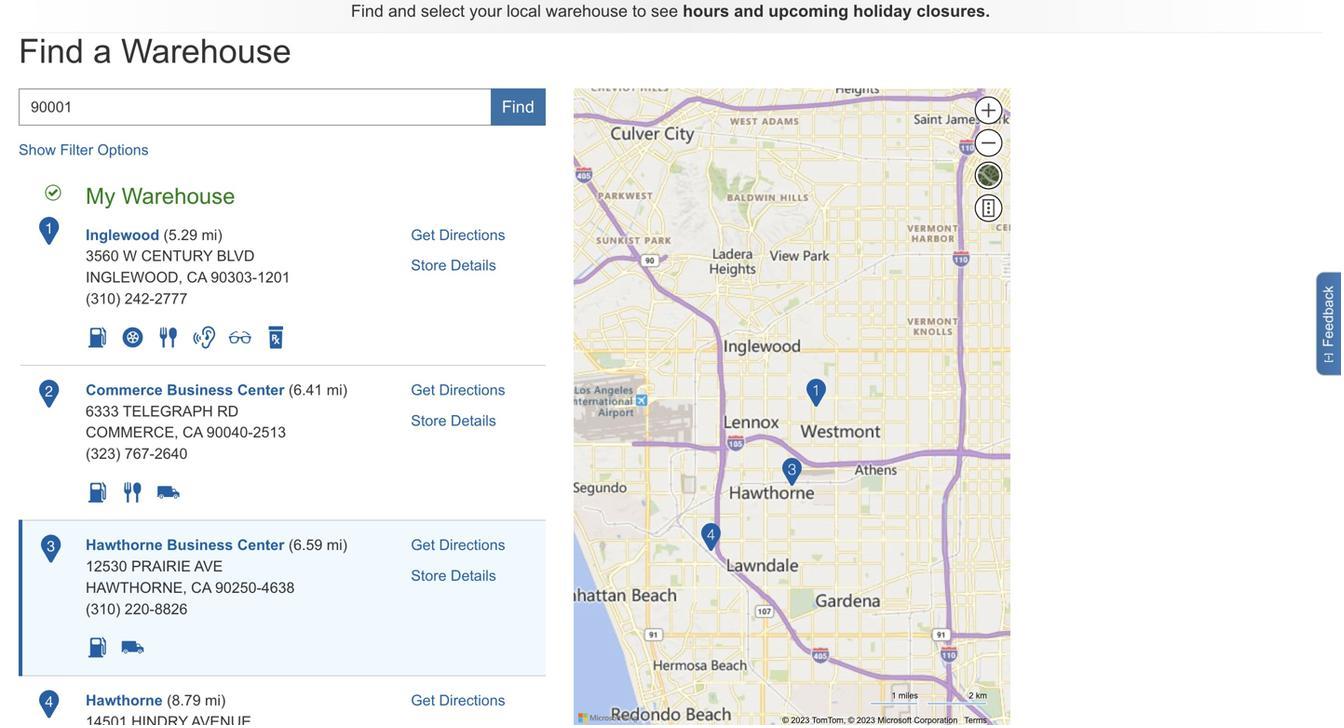 Task type: locate. For each thing, give the bounding box(es) containing it.
1 vertical spatial business
[[167, 537, 233, 554]]

0 vertical spatial hawthorne
[[86, 537, 163, 554]]

3 get directions from the top
[[411, 537, 505, 554]]

2 horizontal spatial find
[[502, 98, 535, 117]]

1 vertical spatial center
[[237, 537, 285, 554]]

0 horizontal spatial and
[[388, 2, 416, 21]]

2 vertical spatial store details
[[411, 568, 496, 585]]

select
[[421, 2, 465, 21]]

store details link for inglewood (5.29 mi) 3560 w century blvd inglewood, ca 90303-1201 (310) 242-2777
[[411, 257, 496, 274]]

get directions
[[411, 227, 505, 243], [411, 382, 505, 399], [411, 537, 505, 554], [411, 693, 505, 709]]

store
[[411, 257, 447, 274], [411, 413, 447, 429], [411, 568, 447, 585]]

center
[[237, 382, 285, 399], [237, 537, 285, 554]]

2 business from the top
[[167, 537, 233, 554]]

center up rd
[[237, 382, 285, 399]]

(6.41 mi)
[[289, 382, 347, 399]]

your
[[469, 2, 502, 21]]

3 get directions link from the top
[[411, 537, 505, 554]]

directions
[[439, 227, 505, 243], [439, 382, 505, 399], [439, 537, 505, 554], [439, 693, 505, 709]]

get directions for inglewood (5.29 mi) 3560 w century blvd inglewood, ca 90303-1201 (310) 242-2777
[[411, 227, 505, 243]]

4, bring hawthorne up in the warehouses map section of this page image
[[39, 691, 59, 719]]

0 vertical spatial store details link
[[411, 257, 496, 274]]

12530
[[86, 559, 127, 575]]

1 business from the top
[[167, 382, 233, 399]]

get directions link for inglewood (5.29 mi) 3560 w century blvd inglewood, ca 90303-1201 (310) 242-2777
[[411, 227, 505, 243]]

2 vertical spatial details
[[451, 568, 496, 585]]

get directions link
[[411, 227, 505, 243], [411, 382, 505, 399], [411, 537, 505, 554], [411, 693, 505, 709]]

hawthorne for hawthorne business center (6.59 mi) 12530 prairie ave hawthorne, ca 90250-4638 (310) 220-8826
[[86, 537, 163, 554]]

2 store details from the top
[[411, 413, 496, 429]]

2 (310) from the top
[[86, 601, 121, 618]]

details for hawthorne business center (6.59 mi) 12530 prairie ave hawthorne, ca 90250-4638 (310) 220-8826
[[451, 568, 496, 585]]

1, bring inglewood up in the warehouses map section of this page image
[[39, 217, 59, 245]]

767-
[[125, 446, 154, 463]]

3 store from the top
[[411, 568, 447, 585]]

filter
[[60, 142, 93, 158]]

1 vertical spatial (310)
[[86, 601, 121, 618]]

0 vertical spatial business
[[167, 382, 233, 399]]

(323)
[[86, 446, 121, 463]]

warehouse
[[546, 2, 628, 21]]

1 get directions link from the top
[[411, 227, 505, 243]]

and
[[388, 2, 416, 21], [734, 2, 764, 21]]

find for find and select your local warehouse to see hours and upcoming holiday closures.
[[351, 2, 384, 21]]

2 get directions from the top
[[411, 382, 505, 399]]

business inside hawthorne business center (6.59 mi) 12530 prairie ave hawthorne, ca 90250-4638 (310) 220-8826
[[167, 537, 233, 554]]

1 vertical spatial store
[[411, 413, 447, 429]]

1 get directions from the top
[[411, 227, 505, 243]]

3 directions from the top
[[439, 537, 505, 554]]

1 hawthorne from the top
[[86, 537, 163, 554]]

2 store from the top
[[411, 413, 447, 429]]

(310)
[[86, 291, 121, 307], [86, 601, 121, 618]]

get
[[411, 227, 435, 243], [411, 382, 435, 399], [411, 537, 435, 554], [411, 693, 435, 709]]

2513
[[253, 425, 286, 441]]

2 vertical spatial store details link
[[411, 568, 496, 585]]

hawthorne up 12530
[[86, 537, 163, 554]]

business up rd
[[167, 382, 233, 399]]

get directions link for hawthorne business center (6.59 mi) 12530 prairie ave hawthorne, ca 90250-4638 (310) 220-8826
[[411, 537, 505, 554]]

1 store details from the top
[[411, 257, 496, 274]]

0 vertical spatial find
[[351, 2, 384, 21]]

1 directions from the top
[[439, 227, 505, 243]]

(310) left 220-
[[86, 601, 121, 618]]

0 vertical spatial warehouse
[[121, 33, 291, 70]]

and left select
[[388, 2, 416, 21]]

0 vertical spatial details
[[451, 257, 496, 274]]

inglewood link
[[86, 227, 159, 243]]

2 get from the top
[[411, 382, 435, 399]]

1 vertical spatial details
[[451, 413, 496, 429]]

6333
[[86, 403, 119, 420]]

hawthorne inside hawthorne business center (6.59 mi) 12530 prairie ave hawthorne, ca 90250-4638 (310) 220-8826
[[86, 537, 163, 554]]

1 vertical spatial hawthorne
[[86, 693, 163, 709]]

and right hours
[[734, 2, 764, 21]]

hawthorne left (8.79 mi)
[[86, 693, 163, 709]]

store details
[[411, 257, 496, 274], [411, 413, 496, 429], [411, 568, 496, 585]]

1 vertical spatial store details
[[411, 413, 496, 429]]

get directions for hawthorne business center (6.59 mi) 12530 prairie ave hawthorne, ca 90250-4638 (310) 220-8826
[[411, 537, 505, 554]]

1 get from the top
[[411, 227, 435, 243]]

0 vertical spatial store details
[[411, 257, 496, 274]]

1 horizontal spatial find
[[351, 2, 384, 21]]

warehouse
[[121, 33, 291, 70], [122, 184, 235, 209]]

0 vertical spatial center
[[237, 382, 285, 399]]

1 store from the top
[[411, 257, 447, 274]]

store details link for commerce business center (6.41 mi) 6333 telegraph rd commerce, ca 90040-2513 (323) 767-2640
[[411, 413, 496, 429]]

(8.79 mi)
[[167, 693, 226, 709]]

1 vertical spatial store details link
[[411, 413, 496, 429]]

microsoft bing image
[[578, 705, 643, 726]]

0 vertical spatial store
[[411, 257, 447, 274]]

2 store details link from the top
[[411, 413, 496, 429]]

store details for inglewood (5.29 mi) 3560 w century blvd inglewood, ca 90303-1201 (310) 242-2777
[[411, 257, 496, 274]]

business
[[167, 382, 233, 399], [167, 537, 233, 554]]

a
[[93, 33, 112, 70]]

(5.29 mi)
[[164, 227, 222, 243]]

1 (310) from the top
[[86, 291, 121, 307]]

1 horizontal spatial and
[[734, 2, 764, 21]]

feedback link
[[1316, 272, 1342, 376]]

1 center from the top
[[237, 382, 285, 399]]

details
[[451, 257, 496, 274], [451, 413, 496, 429], [451, 568, 496, 585]]

1 store details link from the top
[[411, 257, 496, 274]]

find inside button
[[502, 98, 535, 117]]

3, bring hawthorne business center up in the warehouses map section of this page image
[[41, 535, 61, 563]]

3 store details from the top
[[411, 568, 496, 585]]

0 horizontal spatial find
[[19, 33, 84, 70]]

find
[[351, 2, 384, 21], [19, 33, 84, 70], [502, 98, 535, 117]]

center up 4638
[[237, 537, 285, 554]]

(310) left 242-
[[86, 291, 121, 307]]

w
[[123, 248, 137, 265]]

business up the ave
[[167, 537, 233, 554]]

2 vertical spatial store
[[411, 568, 447, 585]]

2 hawthorne from the top
[[86, 693, 163, 709]]

2 details from the top
[[451, 413, 496, 429]]

warehouse up (5.29 mi) in the top of the page
[[122, 184, 235, 209]]

find for find a warehouse
[[19, 33, 84, 70]]

3 get from the top
[[411, 537, 435, 554]]

2 get directions link from the top
[[411, 382, 505, 399]]

center inside hawthorne business center (6.59 mi) 12530 prairie ave hawthorne, ca 90250-4638 (310) 220-8826
[[237, 537, 285, 554]]

2 directions from the top
[[439, 382, 505, 399]]

2 vertical spatial find
[[502, 98, 535, 117]]

242-
[[125, 291, 154, 307]]

2777
[[154, 291, 188, 307]]

center inside commerce business center (6.41 mi) 6333 telegraph rd commerce, ca 90040-2513 (323) 767-2640
[[237, 382, 285, 399]]

1 vertical spatial find
[[19, 33, 84, 70]]

2 center from the top
[[237, 537, 285, 554]]

store details link
[[411, 257, 496, 274], [411, 413, 496, 429], [411, 568, 496, 585]]

1 details from the top
[[451, 257, 496, 274]]

0 vertical spatial (310)
[[86, 291, 121, 307]]

3 details from the top
[[451, 568, 496, 585]]

business for prairie
[[167, 537, 233, 554]]

3 store details link from the top
[[411, 568, 496, 585]]

hours
[[683, 2, 730, 21]]

1 vertical spatial warehouse
[[122, 184, 235, 209]]

1 and from the left
[[388, 2, 416, 21]]

warehouse up search city, state or zip text box at the left of the page
[[121, 33, 291, 70]]

220-
[[125, 601, 154, 618]]

hawthorne link
[[86, 693, 163, 709]]

store details for commerce business center (6.41 mi) 6333 telegraph rd commerce, ca 90040-2513 (323) 767-2640
[[411, 413, 496, 429]]

hawthorne
[[86, 537, 163, 554], [86, 693, 163, 709]]

get for commerce business center (6.41 mi) 6333 telegraph rd commerce, ca 90040-2513 (323) 767-2640
[[411, 382, 435, 399]]

business inside commerce business center (6.41 mi) 6333 telegraph rd commerce, ca 90040-2513 (323) 767-2640
[[167, 382, 233, 399]]



Task type: describe. For each thing, give the bounding box(es) containing it.
center for (6.41 mi)
[[237, 382, 285, 399]]

(6.59 mi)
[[289, 537, 347, 554]]

business for telegraph
[[167, 382, 233, 399]]

show
[[19, 142, 56, 158]]

find for find
[[502, 98, 535, 117]]

1201
[[257, 269, 290, 286]]

2, bring commerce business center up in the warehouses map section of this page image
[[39, 380, 59, 408]]

inglewood, ca 90303-
[[86, 269, 257, 286]]

2 warehouse from the top
[[122, 184, 235, 209]]

commerce business center (6.41 mi) 6333 telegraph rd commerce, ca 90040-2513 (323) 767-2640
[[86, 382, 347, 463]]

hawthorne (8.79 mi)
[[86, 693, 226, 709]]

get directions link for commerce business center (6.41 mi) 6333 telegraph rd commerce, ca 90040-2513 (323) 767-2640
[[411, 382, 505, 399]]

4638
[[262, 580, 295, 597]]

get for hawthorne business center (6.59 mi) 12530 prairie ave hawthorne, ca 90250-4638 (310) 220-8826
[[411, 537, 435, 554]]

get for inglewood (5.29 mi) 3560 w century blvd inglewood, ca 90303-1201 (310) 242-2777
[[411, 227, 435, 243]]

details for inglewood (5.29 mi) 3560 w century blvd inglewood, ca 90303-1201 (310) 242-2777
[[451, 257, 496, 274]]

center for (6.59 mi)
[[237, 537, 285, 554]]

4 directions from the top
[[439, 693, 505, 709]]

see
[[651, 2, 678, 21]]

upcoming
[[769, 2, 849, 21]]

hawthorne, ca 90250-
[[86, 580, 262, 597]]

rd
[[217, 403, 239, 420]]

2640
[[154, 446, 188, 463]]

directions for inglewood (5.29 mi) 3560 w century blvd inglewood, ca 90303-1201 (310) 242-2777
[[439, 227, 505, 243]]

blvd
[[217, 248, 255, 265]]

holiday
[[853, 2, 912, 21]]

store for hawthorne business center (6.59 mi) 12530 prairie ave hawthorne, ca 90250-4638 (310) 220-8826
[[411, 568, 447, 585]]

to
[[633, 2, 647, 21]]

4 get directions from the top
[[411, 693, 505, 709]]

show filter options
[[19, 142, 149, 158]]

get directions for commerce business center (6.41 mi) 6333 telegraph rd commerce, ca 90040-2513 (323) 767-2640
[[411, 382, 505, 399]]

find and select your local warehouse to see hours and upcoming holiday closures.
[[351, 2, 990, 21]]

options
[[97, 142, 149, 158]]

details for commerce business center (6.41 mi) 6333 telegraph rd commerce, ca 90040-2513 (323) 767-2640
[[451, 413, 496, 429]]

closures.
[[917, 2, 990, 21]]

commerce
[[86, 382, 163, 399]]

find a warehouse
[[19, 33, 291, 70]]

Search City, State or Zip text field
[[19, 89, 492, 126]]

my warehouse
[[86, 184, 235, 209]]

local
[[507, 2, 541, 21]]

directions for commerce business center (6.41 mi) 6333 telegraph rd commerce, ca 90040-2513 (323) 767-2640
[[439, 382, 505, 399]]

3560
[[86, 248, 119, 265]]

hawthorne for hawthorne (8.79 mi)
[[86, 693, 163, 709]]

commerce business center link
[[86, 382, 285, 399]]

century
[[141, 248, 213, 265]]

store for inglewood (5.29 mi) 3560 w century blvd inglewood, ca 90303-1201 (310) 242-2777
[[411, 257, 447, 274]]

(310) inside hawthorne business center (6.59 mi) 12530 prairie ave hawthorne, ca 90250-4638 (310) 220-8826
[[86, 601, 121, 618]]

commerce, ca 90040-
[[86, 425, 253, 441]]

4 get directions link from the top
[[411, 693, 505, 709]]

8826
[[154, 601, 188, 618]]

(310) inside inglewood (5.29 mi) 3560 w century blvd inglewood, ca 90303-1201 (310) 242-2777
[[86, 291, 121, 307]]

ave
[[194, 559, 223, 575]]

find button
[[491, 89, 546, 126]]

store details for hawthorne business center (6.59 mi) 12530 prairie ave hawthorne, ca 90250-4638 (310) 220-8826
[[411, 568, 496, 585]]

4 get from the top
[[411, 693, 435, 709]]

1 warehouse from the top
[[121, 33, 291, 70]]

feedback
[[1321, 286, 1336, 347]]

inglewood (5.29 mi) 3560 w century blvd inglewood, ca 90303-1201 (310) 242-2777
[[86, 227, 290, 307]]

store for commerce business center (6.41 mi) 6333 telegraph rd commerce, ca 90040-2513 (323) 767-2640
[[411, 413, 447, 429]]

2 and from the left
[[734, 2, 764, 21]]

directions for hawthorne business center (6.59 mi) 12530 prairie ave hawthorne, ca 90250-4638 (310) 220-8826
[[439, 537, 505, 554]]

inglewood
[[86, 227, 159, 243]]

show filter options link
[[19, 142, 149, 158]]

hawthorne business center link
[[86, 537, 285, 554]]

telegraph
[[123, 403, 213, 420]]

hawthorne business center (6.59 mi) 12530 prairie ave hawthorne, ca 90250-4638 (310) 220-8826
[[86, 537, 347, 618]]

store details link for hawthorne business center (6.59 mi) 12530 prairie ave hawthorne, ca 90250-4638 (310) 220-8826
[[411, 568, 496, 585]]

my
[[86, 184, 116, 209]]

prairie
[[131, 559, 191, 575]]



Task type: vqa. For each thing, say whether or not it's contained in the screenshot.
topmost XL
no



